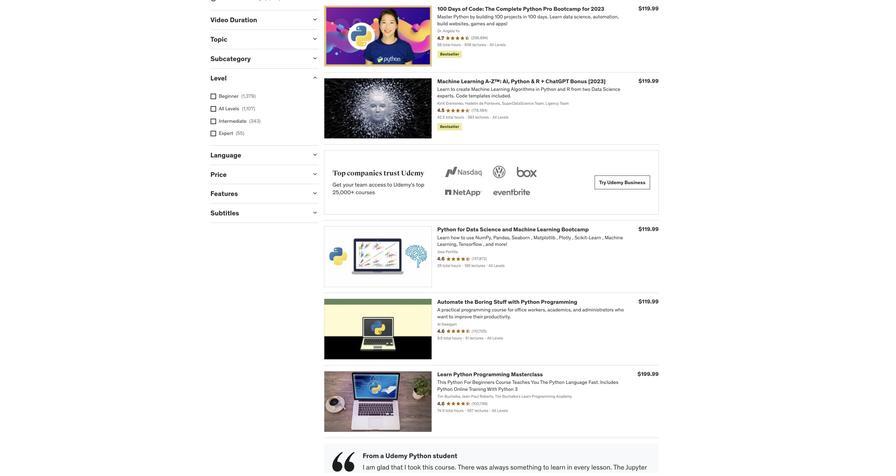 Task type: locate. For each thing, give the bounding box(es) containing it.
small image
[[311, 16, 318, 23], [311, 35, 318, 42], [311, 171, 318, 177]]

topic
[[210, 35, 227, 43]]

python left & at the top of page
[[511, 78, 530, 85]]

python for data science and machine learning bootcamp link
[[437, 226, 589, 233]]

udemy right try
[[607, 179, 623, 186]]

3 xsmall image from the top
[[210, 131, 216, 136]]

1 $119.99 from the top
[[638, 5, 659, 12]]

python up took
[[409, 452, 431, 460]]

i
[[363, 463, 364, 471], [404, 463, 406, 471]]

0 vertical spatial udemy
[[401, 169, 424, 178]]

25,000+
[[333, 189, 354, 196]]

0 horizontal spatial i
[[363, 463, 364, 471]]

business
[[624, 179, 645, 186]]

1 vertical spatial learning
[[537, 226, 560, 233]]

xsmall image
[[210, 106, 216, 112], [210, 118, 216, 124], [210, 131, 216, 136]]

learn python programming masterclass link
[[437, 371, 543, 378]]

small image for features
[[311, 190, 318, 197]]

1 vertical spatial to
[[543, 463, 549, 471]]

2 vertical spatial the
[[471, 472, 482, 473]]

the
[[485, 5, 495, 12], [613, 463, 624, 471], [471, 472, 482, 473]]

features
[[210, 190, 238, 198]]

volkswagen image
[[492, 165, 507, 180]]

code:
[[469, 5, 484, 12]]

100
[[437, 5, 447, 12]]

$119.99 for machine learning a-z™: ai, python & r + chatgpt bonus [2023]
[[638, 77, 659, 84]]

2 $119.99 from the top
[[638, 77, 659, 84]]

for left data
[[457, 226, 465, 233]]

trust
[[384, 169, 400, 178]]

1 horizontal spatial for
[[582, 5, 590, 12]]

0 horizontal spatial for
[[457, 226, 465, 233]]

4 $119.99 from the top
[[638, 298, 659, 305]]

0 horizontal spatial the
[[465, 298, 473, 305]]

1 horizontal spatial programming
[[541, 298, 577, 305]]

for
[[582, 5, 590, 12], [457, 226, 465, 233]]

python inside from a udemy python student i am glad that i took this course. there was always something to learn in every lesson. the jupyter notebooks provided are very helpful. the two milestone projects and the final capstone projec
[[409, 452, 431, 460]]

2 vertical spatial udemy
[[385, 452, 407, 460]]

try udemy business link
[[595, 176, 650, 190]]

automate
[[437, 298, 463, 305]]

1 vertical spatial xsmall image
[[210, 118, 216, 124]]

z™:
[[491, 78, 501, 85]]

1 xsmall image from the top
[[210, 106, 216, 112]]

1 vertical spatial udemy
[[607, 179, 623, 186]]

0 vertical spatial xsmall image
[[210, 106, 216, 112]]

1 vertical spatial bootcamp
[[561, 226, 589, 233]]

subtitles button
[[210, 209, 306, 217]]

top companies trust udemy get your team access to udemy's top 25,000+ courses
[[333, 169, 424, 196]]

0 vertical spatial learning
[[461, 78, 484, 85]]

$119.99
[[638, 5, 659, 12], [638, 77, 659, 84], [638, 226, 659, 233], [638, 298, 659, 305]]

1 vertical spatial the
[[613, 463, 624, 471]]

stuff
[[494, 298, 507, 305]]

there
[[458, 463, 475, 471]]

expert (55)
[[219, 130, 244, 136]]

4 small image from the top
[[311, 190, 318, 197]]

for left 2023
[[582, 5, 590, 12]]

0 vertical spatial the
[[485, 5, 495, 12]]

python left pro
[[523, 5, 542, 12]]

1 small image from the top
[[311, 16, 318, 23]]

top
[[333, 169, 346, 178]]

the inside from a udemy python student i am glad that i took this course. there was always something to learn in every lesson. the jupyter notebooks provided are very helpful. the two milestone projects and the final capstone projec
[[564, 472, 574, 473]]

level
[[210, 74, 227, 82]]

pro
[[543, 5, 552, 12]]

2 small image from the top
[[311, 74, 318, 81]]

1 small image from the top
[[311, 55, 318, 62]]

am
[[366, 463, 375, 471]]

of
[[462, 5, 467, 12]]

udemy inside try udemy business link
[[607, 179, 623, 186]]

small image for level
[[311, 74, 318, 81]]

1 horizontal spatial machine
[[513, 226, 536, 233]]

udemy inside from a udemy python student i am glad that i took this course. there was always something to learn in every lesson. the jupyter notebooks provided are very helpful. the two milestone projects and the final capstone projec
[[385, 452, 407, 460]]

i up provided
[[404, 463, 406, 471]]

all levels (1,107)
[[219, 105, 255, 112]]

2023
[[591, 5, 604, 12]]

0 vertical spatial for
[[582, 5, 590, 12]]

team
[[355, 181, 367, 188]]

0 horizontal spatial programming
[[473, 371, 510, 378]]

xsmall image left expert
[[210, 131, 216, 136]]

masterclass
[[511, 371, 543, 378]]

projects
[[526, 472, 550, 473]]

glad
[[377, 463, 389, 471]]

very
[[434, 472, 446, 473]]

the down "in"
[[564, 472, 574, 473]]

3 $119.99 from the top
[[638, 226, 659, 233]]

(1,107)
[[242, 105, 255, 112]]

and
[[502, 226, 512, 233], [552, 472, 563, 473]]

took
[[408, 463, 421, 471]]

0 horizontal spatial to
[[387, 181, 392, 188]]

1 i from the left
[[363, 463, 364, 471]]

was
[[476, 463, 488, 471]]

0 horizontal spatial and
[[502, 226, 512, 233]]

small image for topic
[[311, 35, 318, 42]]

box image
[[515, 165, 539, 180]]

xsmall image left all
[[210, 106, 216, 112]]

1 horizontal spatial learning
[[537, 226, 560, 233]]

always
[[489, 463, 509, 471]]

$199.99
[[638, 371, 659, 377]]

1 horizontal spatial and
[[552, 472, 563, 473]]

i left am
[[363, 463, 364, 471]]

python
[[523, 5, 542, 12], [511, 78, 530, 85], [437, 226, 456, 233], [521, 298, 540, 305], [453, 371, 472, 378], [409, 452, 431, 460]]

$119.99 for automate the boring stuff with python programming
[[638, 298, 659, 305]]

2 xsmall image from the top
[[210, 118, 216, 124]]

0 vertical spatial programming
[[541, 298, 577, 305]]

try
[[599, 179, 606, 186]]

2 vertical spatial xsmall image
[[210, 131, 216, 136]]

automate the boring stuff with python programming link
[[437, 298, 577, 305]]

3 small image from the top
[[311, 171, 318, 177]]

the left boring
[[465, 298, 473, 305]]

access
[[369, 181, 386, 188]]

bonus
[[570, 78, 587, 85]]

(55)
[[236, 130, 244, 136]]

1 horizontal spatial to
[[543, 463, 549, 471]]

every
[[574, 463, 590, 471]]

the
[[465, 298, 473, 305], [564, 472, 574, 473]]

the right code:
[[485, 5, 495, 12]]

$119.99 for python for data science and machine learning bootcamp
[[638, 226, 659, 233]]

small image
[[311, 55, 318, 62], [311, 74, 318, 81], [311, 151, 318, 158], [311, 190, 318, 197], [311, 209, 318, 216]]

0 vertical spatial and
[[502, 226, 512, 233]]

2 small image from the top
[[311, 35, 318, 42]]

udemy
[[401, 169, 424, 178], [607, 179, 623, 186], [385, 452, 407, 460]]

udemy up that
[[385, 452, 407, 460]]

to down the trust
[[387, 181, 392, 188]]

in
[[567, 463, 572, 471]]

to
[[387, 181, 392, 188], [543, 463, 549, 471]]

2 horizontal spatial the
[[613, 463, 624, 471]]

3 small image from the top
[[311, 151, 318, 158]]

to up projects
[[543, 463, 549, 471]]

1 horizontal spatial the
[[485, 5, 495, 12]]

xsmall image for expert
[[210, 131, 216, 136]]

data
[[466, 226, 479, 233]]

small image for price
[[311, 171, 318, 177]]

xsmall image
[[210, 94, 216, 99]]

1 vertical spatial small image
[[311, 35, 318, 42]]

r
[[536, 78, 540, 85]]

and right the science
[[502, 226, 512, 233]]

and down learn on the right of page
[[552, 472, 563, 473]]

udemy up top
[[401, 169, 424, 178]]

bootcamp
[[554, 5, 581, 12], [561, 226, 589, 233]]

programming
[[541, 298, 577, 305], [473, 371, 510, 378]]

and inside from a udemy python student i am glad that i took this course. there was always something to learn in every lesson. the jupyter notebooks provided are very helpful. the two milestone projects and the final capstone projec
[[552, 472, 563, 473]]

xsmall image for all
[[210, 106, 216, 112]]

1 horizontal spatial the
[[564, 472, 574, 473]]

small image for subtitles
[[311, 209, 318, 216]]

1 vertical spatial and
[[552, 472, 563, 473]]

0 vertical spatial small image
[[311, 16, 318, 23]]

2 vertical spatial small image
[[311, 171, 318, 177]]

1 horizontal spatial i
[[404, 463, 406, 471]]

duration
[[230, 16, 257, 24]]

1 vertical spatial the
[[564, 472, 574, 473]]

0 vertical spatial machine
[[437, 78, 460, 85]]

xsmall image left intermediate
[[210, 118, 216, 124]]

top
[[416, 181, 424, 188]]

beginner
[[219, 93, 239, 99]]

learning
[[461, 78, 484, 85], [537, 226, 560, 233]]

0 vertical spatial to
[[387, 181, 392, 188]]

the down was
[[471, 472, 482, 473]]

5 small image from the top
[[311, 209, 318, 216]]

python for data science and machine learning bootcamp
[[437, 226, 589, 233]]

1 vertical spatial machine
[[513, 226, 536, 233]]

the up capstone
[[613, 463, 624, 471]]

a
[[380, 452, 384, 460]]



Task type: describe. For each thing, give the bounding box(es) containing it.
are
[[423, 472, 432, 473]]

course.
[[435, 463, 456, 471]]

xsmall image for intermediate
[[210, 118, 216, 124]]

your
[[343, 181, 354, 188]]

(1,379)
[[241, 93, 256, 99]]

small image for subcategory
[[311, 55, 318, 62]]

topic button
[[210, 35, 306, 43]]

python right learn
[[453, 371, 472, 378]]

small image for language
[[311, 151, 318, 158]]

a-
[[485, 78, 491, 85]]

price button
[[210, 170, 306, 178]]

video
[[210, 16, 228, 24]]

levels
[[225, 105, 239, 112]]

from a udemy python student i am glad that i took this course. there was always something to learn in every lesson. the jupyter notebooks provided are very helpful. the two milestone projects and the final capstone projec
[[363, 452, 647, 473]]

&
[[531, 78, 535, 85]]

final
[[575, 472, 588, 473]]

capstone
[[590, 472, 617, 473]]

video duration
[[210, 16, 257, 24]]

get
[[333, 181, 342, 188]]

automate the boring stuff with python programming
[[437, 298, 577, 305]]

milestone
[[496, 472, 525, 473]]

0 horizontal spatial machine
[[437, 78, 460, 85]]

intermediate (343)
[[219, 118, 261, 124]]

netapp image
[[443, 185, 483, 201]]

python right with
[[521, 298, 540, 305]]

courses
[[356, 189, 375, 196]]

udemy's
[[394, 181, 415, 188]]

language button
[[210, 151, 306, 159]]

machine learning a-z™: ai, python & r + chatgpt bonus [2023]
[[437, 78, 606, 85]]

language
[[210, 151, 241, 159]]

0 vertical spatial the
[[465, 298, 473, 305]]

python left data
[[437, 226, 456, 233]]

to inside top companies trust udemy get your team access to udemy's top 25,000+ courses
[[387, 181, 392, 188]]

+
[[541, 78, 544, 85]]

video duration button
[[210, 16, 306, 24]]

nasdaq image
[[443, 165, 483, 180]]

jupyter
[[626, 463, 647, 471]]

notebooks
[[363, 472, 394, 473]]

something
[[510, 463, 542, 471]]

$119.99 for 100 days of code: the complete python pro bootcamp for 2023
[[638, 5, 659, 12]]

features button
[[210, 190, 306, 198]]

boring
[[475, 298, 492, 305]]

that
[[391, 463, 403, 471]]

1 vertical spatial for
[[457, 226, 465, 233]]

two
[[483, 472, 494, 473]]

helpful.
[[448, 472, 469, 473]]

level button
[[210, 74, 306, 82]]

(343)
[[249, 118, 261, 124]]

ai,
[[503, 78, 510, 85]]

eventbrite image
[[492, 185, 532, 201]]

0 horizontal spatial the
[[471, 472, 482, 473]]

beginner (1,379)
[[219, 93, 256, 99]]

intermediate
[[219, 118, 247, 124]]

100 days of code: the complete python pro bootcamp for 2023
[[437, 5, 604, 12]]

expert
[[219, 130, 233, 136]]

all
[[219, 105, 224, 112]]

try udemy business
[[599, 179, 645, 186]]

days
[[448, 5, 461, 12]]

subtitles
[[210, 209, 239, 217]]

provided
[[395, 472, 421, 473]]

learn python programming masterclass
[[437, 371, 543, 378]]

with
[[508, 298, 520, 305]]

science
[[480, 226, 501, 233]]

100 days of code: the complete python pro bootcamp for 2023 link
[[437, 5, 604, 12]]

1 vertical spatial programming
[[473, 371, 510, 378]]

2 i from the left
[[404, 463, 406, 471]]

chatgpt
[[546, 78, 569, 85]]

from
[[363, 452, 379, 460]]

price
[[210, 170, 227, 178]]

0 horizontal spatial learning
[[461, 78, 484, 85]]

to inside from a udemy python student i am glad that i took this course. there was always something to learn in every lesson. the jupyter notebooks provided are very helpful. the two milestone projects and the final capstone projec
[[543, 463, 549, 471]]

companies
[[347, 169, 382, 178]]

subcategory button
[[210, 54, 306, 63]]

learn
[[551, 463, 565, 471]]

learn
[[437, 371, 452, 378]]

machine learning a-z™: ai, python & r + chatgpt bonus [2023] link
[[437, 78, 606, 85]]

subcategory
[[210, 54, 251, 63]]

[2023]
[[588, 78, 606, 85]]

this
[[422, 463, 433, 471]]

lesson.
[[591, 463, 612, 471]]

student
[[433, 452, 457, 460]]

0 vertical spatial bootcamp
[[554, 5, 581, 12]]

small image for video duration
[[311, 16, 318, 23]]

udemy inside top companies trust udemy get your team access to udemy's top 25,000+ courses
[[401, 169, 424, 178]]



Task type: vqa. For each thing, say whether or not it's contained in the screenshot.


